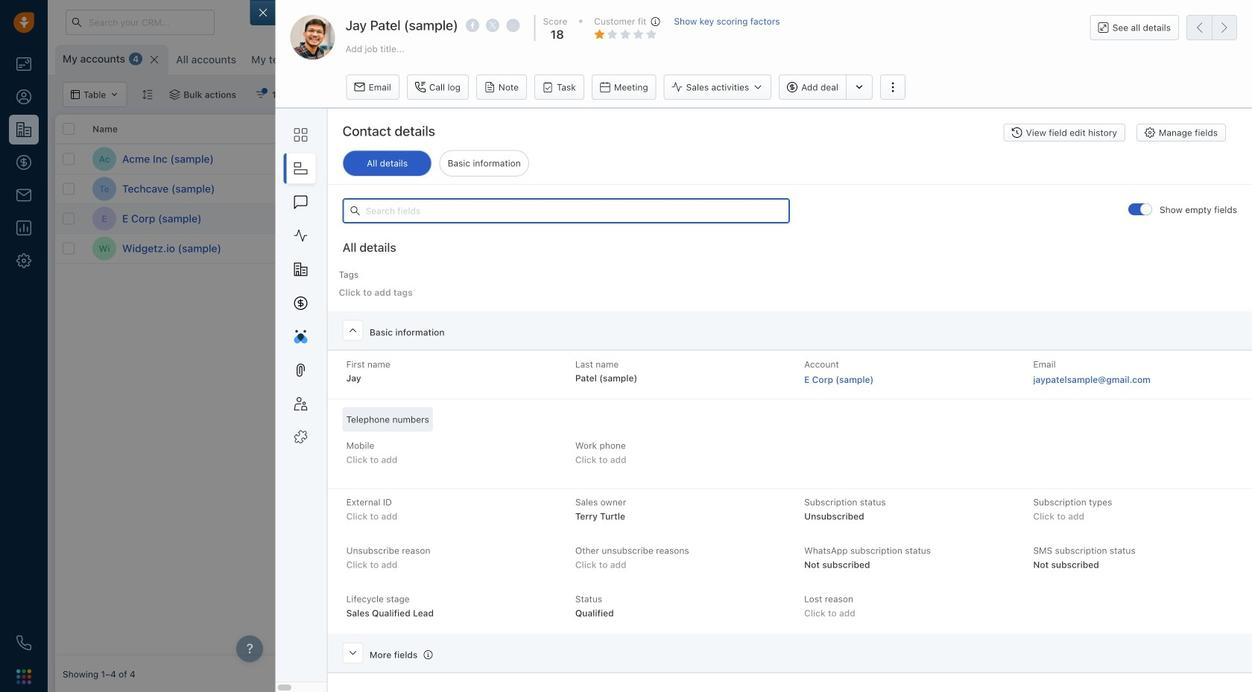 Task type: vqa. For each thing, say whether or not it's contained in the screenshot.
L icon
yes



Task type: describe. For each thing, give the bounding box(es) containing it.
Search fields text field
[[343, 198, 790, 224]]

freshworks switcher image
[[16, 670, 31, 685]]

send email image
[[1113, 18, 1123, 27]]

2 row group from the left
[[383, 145, 1245, 264]]

1 row group from the left
[[55, 145, 383, 264]]

phone image
[[16, 636, 31, 651]]

phone element
[[9, 628, 39, 658]]

1 j image from the top
[[391, 207, 415, 231]]



Task type: locate. For each thing, give the bounding box(es) containing it.
0 vertical spatial container_wx8msf4aqz5i3rn1 image
[[730, 184, 740, 194]]

press space to select this row. row
[[55, 145, 383, 174], [383, 145, 1245, 174], [55, 174, 383, 204], [383, 174, 1245, 204], [55, 204, 383, 234], [383, 204, 1245, 234], [55, 234, 383, 264], [383, 234, 1245, 264]]

s image
[[391, 177, 415, 201]]

1 container_wx8msf4aqz5i3rn1 image from the top
[[730, 184, 740, 194]]

dialog
[[250, 0, 1252, 693]]

2 j image from the top
[[391, 237, 415, 261]]

1 vertical spatial container_wx8msf4aqz5i3rn1 image
[[730, 214, 740, 224]]

Search your CRM... text field
[[66, 10, 215, 35]]

row
[[55, 115, 383, 145]]

cell
[[607, 145, 719, 174], [719, 145, 830, 174], [830, 145, 942, 174], [942, 145, 1054, 174], [1054, 145, 1166, 174], [1166, 145, 1245, 174], [1166, 174, 1245, 204], [830, 204, 942, 233], [942, 204, 1054, 233], [1166, 204, 1245, 233], [495, 234, 607, 263], [607, 234, 719, 263], [719, 234, 830, 263], [830, 234, 942, 263], [942, 234, 1054, 263], [1054, 234, 1166, 263], [1166, 234, 1245, 263]]

0 vertical spatial j image
[[391, 207, 415, 231]]

j image
[[391, 207, 415, 231], [391, 237, 415, 261]]

1 container_wx8msf4aqz5i3rn1 image from the left
[[169, 89, 180, 100]]

0 horizontal spatial container_wx8msf4aqz5i3rn1 image
[[169, 89, 180, 100]]

grid
[[55, 113, 1245, 657]]

container_wx8msf4aqz5i3rn1 image for s "icon"
[[730, 184, 740, 194]]

container_wx8msf4aqz5i3rn1 image
[[730, 184, 740, 194], [730, 214, 740, 224]]

2 container_wx8msf4aqz5i3rn1 image from the left
[[256, 89, 266, 100]]

container_wx8msf4aqz5i3rn1 image for 1st j icon from the top of the page
[[730, 214, 740, 224]]

1 vertical spatial j image
[[391, 237, 415, 261]]

row group
[[55, 145, 383, 264], [383, 145, 1245, 264]]

container_wx8msf4aqz5i3rn1 image
[[169, 89, 180, 100], [256, 89, 266, 100]]

1 horizontal spatial container_wx8msf4aqz5i3rn1 image
[[256, 89, 266, 100]]

l image
[[391, 147, 415, 171]]

2 container_wx8msf4aqz5i3rn1 image from the top
[[730, 214, 740, 224]]



